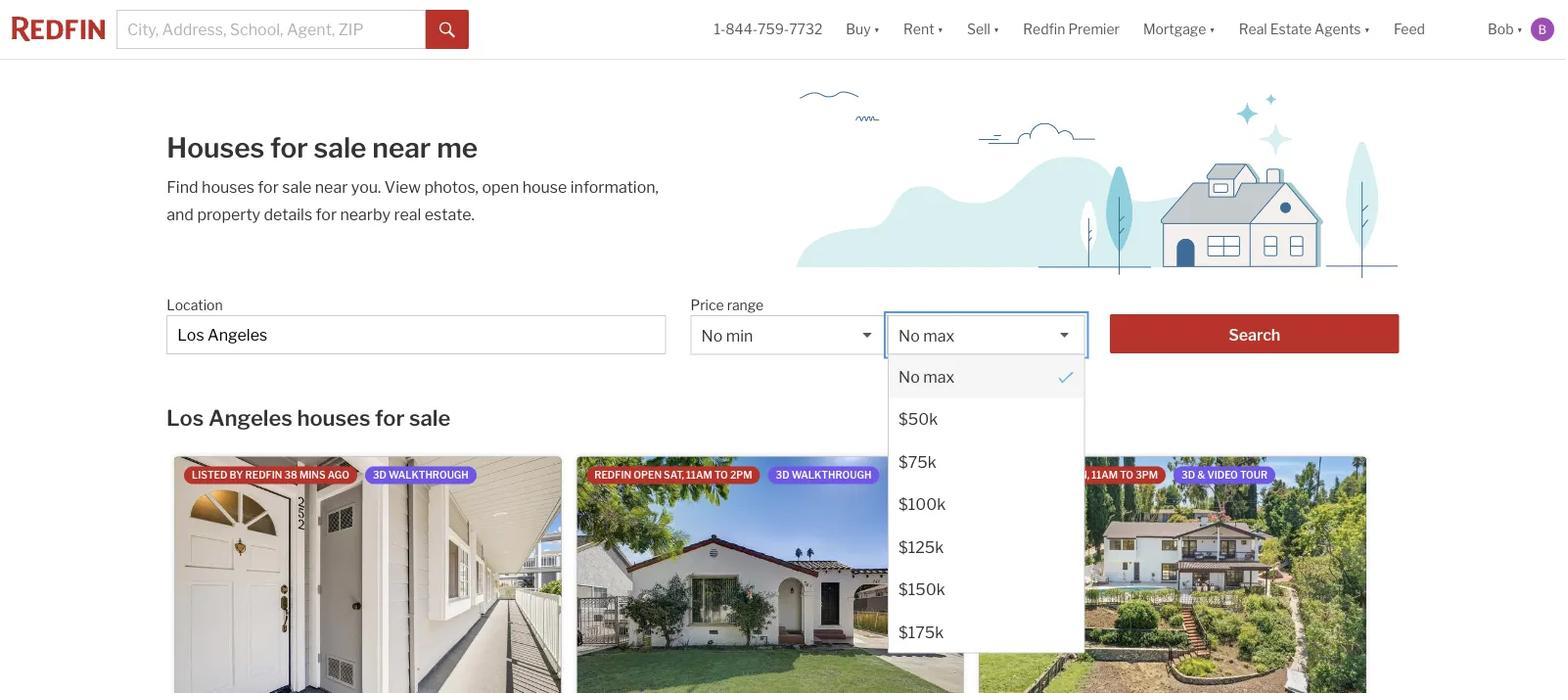 Task type: locate. For each thing, give the bounding box(es) containing it.
submit search image
[[440, 22, 455, 38]]

3d walkthrough right ago
[[373, 469, 469, 481]]

buy ▾
[[846, 21, 880, 38]]

walkthrough for 2pm
[[792, 469, 872, 481]]

sale
[[314, 131, 367, 164], [282, 177, 312, 196], [409, 404, 451, 431]]

details
[[264, 205, 312, 224]]

0 vertical spatial near
[[372, 131, 431, 164]]

open left sun,
[[1036, 469, 1064, 481]]

1 horizontal spatial open
[[1036, 469, 1064, 481]]

2pm
[[730, 469, 752, 481]]

2 ▾ from the left
[[937, 21, 944, 38]]

rent
[[904, 21, 934, 38]]

3d right ago
[[373, 469, 387, 481]]

1 11am from the left
[[686, 469, 712, 481]]

▾ right mortgage
[[1209, 21, 1216, 38]]

$125k
[[899, 537, 944, 556]]

1 vertical spatial near
[[315, 177, 348, 196]]

5 ▾ from the left
[[1364, 21, 1370, 38]]

2 horizontal spatial redfin
[[997, 469, 1034, 481]]

mortgage ▾ button
[[1131, 0, 1227, 59]]

2 11am from the left
[[1092, 469, 1118, 481]]

1 ▾ from the left
[[874, 21, 880, 38]]

3d walkthrough for listed by redfin 38 mins ago
[[373, 469, 469, 481]]

1 horizontal spatial 11am
[[1092, 469, 1118, 481]]

1 vertical spatial no max
[[899, 367, 955, 386]]

nearby
[[340, 205, 391, 224]]

near left you.
[[315, 177, 348, 196]]

redfin premier
[[1023, 21, 1120, 38]]

2 no max from the top
[[899, 367, 955, 386]]

3d
[[373, 469, 387, 481], [776, 469, 790, 481], [1182, 469, 1195, 481]]

3 3d from the left
[[1182, 469, 1195, 481]]

1 open from the left
[[634, 469, 662, 481]]

2 vertical spatial sale
[[409, 404, 451, 431]]

2 horizontal spatial 3d
[[1182, 469, 1195, 481]]

houses up property at top
[[202, 177, 254, 196]]

▾ right rent
[[937, 21, 944, 38]]

▾ right sell
[[993, 21, 1000, 38]]

0 horizontal spatial walkthrough
[[389, 469, 469, 481]]

0 horizontal spatial 3d
[[373, 469, 387, 481]]

walkthrough left $75k
[[792, 469, 872, 481]]

mortgage ▾
[[1143, 21, 1216, 38]]

real
[[394, 205, 421, 224]]

1 3d from the left
[[373, 469, 387, 481]]

no
[[701, 326, 723, 345], [899, 326, 920, 345], [899, 367, 920, 386]]

0 horizontal spatial sale
[[282, 177, 312, 196]]

redfin left "38"
[[245, 469, 282, 481]]

1 horizontal spatial walkthrough
[[792, 469, 872, 481]]

0 horizontal spatial houses
[[202, 177, 254, 196]]

0 horizontal spatial open
[[634, 469, 662, 481]]

0 vertical spatial no max
[[899, 326, 955, 345]]

0 horizontal spatial to
[[714, 469, 728, 481]]

open for sun,
[[1036, 469, 1064, 481]]

redfin open sat, 11am to 2pm
[[594, 469, 752, 481]]

real
[[1239, 21, 1267, 38]]

sell ▾
[[967, 21, 1000, 38]]

1 to from the left
[[714, 469, 728, 481]]

me
[[437, 131, 478, 164]]

0 horizontal spatial redfin
[[245, 469, 282, 481]]

sell
[[967, 21, 990, 38]]

3 redfin from the left
[[997, 469, 1034, 481]]

listed by redfin 38 mins ago
[[192, 469, 349, 481]]

0 horizontal spatial 11am
[[686, 469, 712, 481]]

0 vertical spatial max
[[923, 326, 955, 345]]

3d walkthrough
[[373, 469, 469, 481], [776, 469, 872, 481]]

11am right sun,
[[1092, 469, 1118, 481]]

redfin left sun,
[[997, 469, 1034, 481]]

houses up ago
[[297, 404, 370, 431]]

1 horizontal spatial redfin
[[594, 469, 631, 481]]

real estate agents ▾ button
[[1227, 0, 1382, 59]]

bob
[[1488, 21, 1514, 38]]

sat,
[[664, 469, 684, 481]]

no inside dialog
[[899, 367, 920, 386]]

rent ▾ button
[[892, 0, 955, 59]]

3d walkthrough right 2pm
[[776, 469, 872, 481]]

ago
[[328, 469, 349, 481]]

photo of 1424 brett pl #252, san pedro, ca 90732 image
[[174, 457, 561, 693], [561, 457, 948, 693]]

walkthrough
[[389, 469, 469, 481], [792, 469, 872, 481]]

2 max from the top
[[923, 367, 955, 386]]

0 horizontal spatial 3d walkthrough
[[373, 469, 469, 481]]

3d right 2pm
[[776, 469, 790, 481]]

3d left &
[[1182, 469, 1195, 481]]

2 horizontal spatial sale
[[409, 404, 451, 431]]

near up view
[[372, 131, 431, 164]]

▾
[[874, 21, 880, 38], [937, 21, 944, 38], [993, 21, 1000, 38], [1209, 21, 1216, 38], [1364, 21, 1370, 38], [1517, 21, 1523, 38]]

find
[[167, 177, 198, 196]]

max
[[923, 326, 955, 345], [923, 367, 955, 386]]

premier
[[1068, 21, 1120, 38]]

1 photo of 22641 macfarlane dr, woodland hills, ca 91364 image from the left
[[979, 457, 1366, 693]]

1 vertical spatial max
[[923, 367, 955, 386]]

2 redfin from the left
[[594, 469, 631, 481]]

redfin
[[1023, 21, 1065, 38]]

1 no max from the top
[[899, 326, 955, 345]]

to left the 3pm
[[1120, 469, 1134, 481]]

11am for sat,
[[686, 469, 712, 481]]

no for list box containing no max
[[701, 326, 723, 345]]

search
[[1229, 325, 1281, 344]]

house
[[522, 177, 567, 196]]

1 walkthrough from the left
[[389, 469, 469, 481]]

$175k
[[899, 622, 944, 641]]

▾ right buy
[[874, 21, 880, 38]]

find houses for sale near you.
[[167, 177, 385, 196]]

▾ for buy ▾
[[874, 21, 880, 38]]

3pm
[[1136, 469, 1158, 481]]

11am for sun,
[[1092, 469, 1118, 481]]

2 open from the left
[[1036, 469, 1064, 481]]

open
[[482, 177, 519, 196]]

▾ for rent ▾
[[937, 21, 944, 38]]

min
[[726, 326, 753, 345]]

real estate agents ▾
[[1239, 21, 1370, 38]]

1 horizontal spatial sale
[[314, 131, 367, 164]]

to left 2pm
[[714, 469, 728, 481]]

2 3d from the left
[[776, 469, 790, 481]]

near
[[372, 131, 431, 164], [315, 177, 348, 196]]

for
[[270, 131, 308, 164], [258, 177, 279, 196], [316, 205, 337, 224], [375, 404, 405, 431]]

dialog
[[888, 354, 1085, 653]]

buy
[[846, 21, 871, 38]]

information,
[[570, 177, 659, 196]]

open
[[634, 469, 662, 481], [1036, 469, 1064, 481]]

property
[[197, 205, 260, 224]]

max up no max element in the bottom of the page
[[923, 326, 955, 345]]

1 3d walkthrough from the left
[[373, 469, 469, 481]]

view
[[385, 177, 421, 196]]

open left sat,
[[634, 469, 662, 481]]

1 horizontal spatial 3d walkthrough
[[776, 469, 872, 481]]

11am
[[686, 469, 712, 481], [1092, 469, 1118, 481]]

▾ right agents
[[1364, 21, 1370, 38]]

$50k
[[899, 409, 938, 428]]

2 walkthrough from the left
[[792, 469, 872, 481]]

angeles
[[208, 404, 292, 431]]

buy ▾ button
[[846, 0, 880, 59]]

0 horizontal spatial near
[[315, 177, 348, 196]]

mins
[[299, 469, 326, 481]]

photo of 740 e 83rd st, los angeles, ca 90001 image
[[577, 457, 964, 693], [963, 457, 1350, 693]]

1 horizontal spatial to
[[1120, 469, 1134, 481]]

City, Address, School, Agent, ZIP search field
[[116, 10, 426, 49], [167, 315, 666, 354]]

redfin left sat,
[[594, 469, 631, 481]]

▾ right bob
[[1517, 21, 1523, 38]]

no max up $50k
[[899, 367, 955, 386]]

6 ▾ from the left
[[1517, 21, 1523, 38]]

sell ▾ button
[[967, 0, 1000, 59]]

4 ▾ from the left
[[1209, 21, 1216, 38]]

no max
[[899, 326, 955, 345], [899, 367, 955, 386]]

0 vertical spatial sale
[[314, 131, 367, 164]]

redfin
[[245, 469, 282, 481], [594, 469, 631, 481], [997, 469, 1034, 481]]

mortgage
[[1143, 21, 1206, 38]]

max up $50k
[[923, 367, 955, 386]]

tour
[[1240, 469, 1268, 481]]

list box
[[888, 315, 1085, 653]]

no for no max element in the bottom of the page
[[899, 326, 920, 345]]

houses
[[202, 177, 254, 196], [297, 404, 370, 431]]

no max up no max element in the bottom of the page
[[899, 326, 955, 345]]

1 max from the top
[[923, 326, 955, 345]]

rent ▾ button
[[904, 0, 944, 59]]

to for 2pm
[[714, 469, 728, 481]]

1 horizontal spatial 3d
[[776, 469, 790, 481]]

1 vertical spatial houses
[[297, 404, 370, 431]]

3d for redfin open sat, 11am to 2pm
[[776, 469, 790, 481]]

2 to from the left
[[1120, 469, 1134, 481]]

0 vertical spatial houses
[[202, 177, 254, 196]]

walkthrough right ago
[[389, 469, 469, 481]]

11am right sat,
[[686, 469, 712, 481]]

3 ▾ from the left
[[993, 21, 1000, 38]]

location
[[167, 297, 223, 313]]

to
[[714, 469, 728, 481], [1120, 469, 1134, 481]]

feed button
[[1382, 0, 1476, 59]]

photo of 22641 macfarlane dr, woodland hills, ca 91364 image
[[979, 457, 1366, 693], [1366, 457, 1566, 693]]

2 3d walkthrough from the left
[[776, 469, 872, 481]]



Task type: describe. For each thing, give the bounding box(es) containing it.
open for sat,
[[634, 469, 662, 481]]

los angeles houses for sale
[[166, 404, 451, 431]]

price range
[[691, 297, 764, 313]]

redfin for redfin open sat, 11am to 2pm
[[594, 469, 631, 481]]

3d for redfin open sun, 11am to 3pm
[[1182, 469, 1195, 481]]

2 photo of 22641 macfarlane dr, woodland hills, ca 91364 image from the left
[[1366, 457, 1566, 693]]

real estate agents ▾ link
[[1239, 0, 1370, 59]]

search button
[[1110, 314, 1400, 353]]

1 horizontal spatial near
[[372, 131, 431, 164]]

estate
[[1270, 21, 1312, 38]]

no max element
[[889, 355, 1084, 397]]

view photos, open house information, and property details for nearby real estate.
[[167, 177, 659, 224]]

1 horizontal spatial houses
[[297, 404, 370, 431]]

redfin premier button
[[1011, 0, 1131, 59]]

by
[[230, 469, 243, 481]]

los
[[166, 404, 204, 431]]

3d for listed by redfin 38 mins ago
[[373, 469, 387, 481]]

0 vertical spatial city, address, school, agent, zip search field
[[116, 10, 426, 49]]

38
[[284, 469, 297, 481]]

mortgage ▾ button
[[1143, 0, 1216, 59]]

no min
[[701, 326, 753, 345]]

7732
[[789, 21, 823, 38]]

2 photo of 1424 brett pl #252, san pedro, ca 90732 image from the left
[[561, 457, 948, 693]]

bob ▾
[[1488, 21, 1523, 38]]

3d walkthrough for redfin open sat, 11am to 2pm
[[776, 469, 872, 481]]

▾ for mortgage ▾
[[1209, 21, 1216, 38]]

sun,
[[1066, 469, 1090, 481]]

rent ▾
[[904, 21, 944, 38]]

1 photo of 740 e 83rd st, los angeles, ca 90001 image from the left
[[577, 457, 964, 693]]

&
[[1197, 469, 1205, 481]]

range
[[727, 297, 764, 313]]

to for 3pm
[[1120, 469, 1134, 481]]

1 redfin from the left
[[245, 469, 282, 481]]

1-844-759-7732 link
[[714, 21, 823, 38]]

1 photo of 1424 brett pl #252, san pedro, ca 90732 image from the left
[[174, 457, 561, 693]]

844-
[[726, 21, 758, 38]]

for inside view photos, open house information, and property details for nearby real estate.
[[316, 205, 337, 224]]

$75k
[[899, 452, 937, 471]]

feed
[[1394, 21, 1425, 38]]

redfin open sun, 11am to 3pm
[[997, 469, 1158, 481]]

list box containing no max
[[888, 315, 1085, 653]]

houses for sale near me
[[167, 131, 478, 164]]

walkthrough for ago
[[389, 469, 469, 481]]

you.
[[351, 177, 381, 196]]

▾ for sell ▾
[[993, 21, 1000, 38]]

houses
[[167, 131, 264, 164]]

1 vertical spatial sale
[[282, 177, 312, 196]]

759-
[[758, 21, 789, 38]]

agents
[[1315, 21, 1361, 38]]

price
[[691, 297, 724, 313]]

▾ for bob ▾
[[1517, 21, 1523, 38]]

estate.
[[425, 205, 475, 224]]

buy ▾ button
[[834, 0, 892, 59]]

redfin for redfin open sun, 11am to 3pm
[[997, 469, 1034, 481]]

video
[[1207, 469, 1238, 481]]

$150k
[[899, 579, 945, 599]]

user photo image
[[1531, 18, 1554, 41]]

2 photo of 740 e 83rd st, los angeles, ca 90001 image from the left
[[963, 457, 1350, 693]]

dialog containing no max
[[888, 354, 1085, 653]]

$100k
[[899, 494, 946, 513]]

1-
[[714, 21, 726, 38]]

1-844-759-7732
[[714, 21, 823, 38]]

listed
[[192, 469, 228, 481]]

3d & video tour
[[1182, 469, 1268, 481]]

photos,
[[424, 177, 479, 196]]

and
[[167, 205, 194, 224]]

1 vertical spatial city, address, school, agent, zip search field
[[167, 315, 666, 354]]

sell ▾ button
[[955, 0, 1011, 59]]



Task type: vqa. For each thing, say whether or not it's contained in the screenshot.
all corresponding to Lending
no



